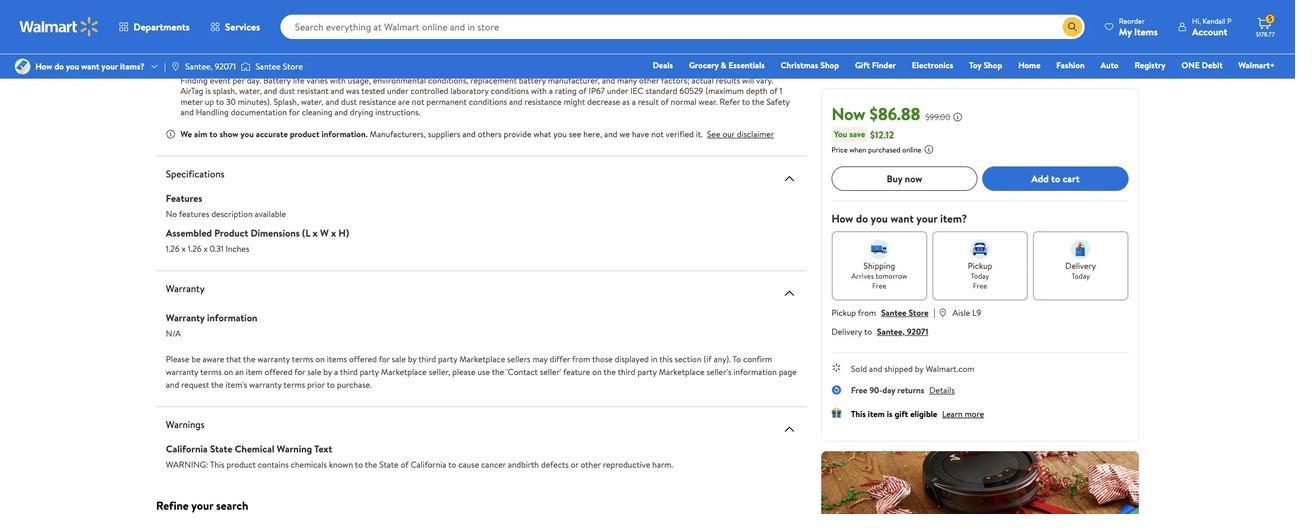 Task type: vqa. For each thing, say whether or not it's contained in the screenshot.
We aim to show you accurate product information. Manufacturers, suppliers and others provide what you see here, and we have not verified it. See our disclaimer
yes



Task type: locate. For each thing, give the bounding box(es) containing it.
0 horizontal spatial resistance
[[359, 96, 396, 108]]

1 vertical spatial |
[[934, 306, 936, 319]]

sale
[[392, 353, 406, 365], [308, 366, 322, 378]]

santee inside pickup from santee store |
[[882, 307, 907, 319]]

finding
[[281, 32, 308, 44], [181, 74, 208, 87]]

we
[[181, 128, 192, 140]]

learn more button
[[943, 408, 985, 420]]

 image down walmart image
[[15, 59, 31, 74]]

0 horizontal spatial santee,
[[185, 60, 213, 73]]

1 shop from the left
[[821, 59, 840, 71]]

is
[[205, 10, 211, 22], [205, 85, 211, 97], [887, 408, 893, 420]]

on down that
[[224, 366, 233, 378]]

pro, up santee store
[[276, 42, 291, 55]]

today for delivery
[[1072, 271, 1091, 281]]

factors;
[[661, 74, 690, 87]]

0 horizontal spatial not
[[412, 96, 425, 108]]

available
[[255, 208, 286, 220]]

party up purchase.
[[360, 366, 379, 378]]

1 horizontal spatial today
[[1072, 271, 1091, 281]]

marketplace
[[460, 353, 506, 365], [381, 366, 427, 378], [659, 366, 705, 378]]

90-
[[870, 384, 883, 397]]

life left varies
[[293, 74, 305, 87]]

your left item?
[[917, 211, 938, 226]]

item
[[246, 366, 263, 378], [868, 408, 885, 420]]

0 horizontal spatial |
[[164, 60, 166, 73]]

buy now button
[[832, 167, 978, 191]]

colorful
[[307, 21, 335, 33]]

departments
[[134, 20, 190, 34]]

0 horizontal spatial state
[[210, 442, 233, 456]]

an inside airtag is ip67 water and dust resistant. make airtag yours with a range of colorful accessories. legal disclaimer: precision finding compatible with iphone 11, iphone 11 pro, iphone 11 pro max, iphone 12 mini, iphone 12, iphone 12 pro, iphone 12 pro max, iphone 13 mini, iphone 13, iphone 13 pro, iphone 13 pro max, iphone 14, iphone 14 plus, iphone 14 pro, iphone 14 pro max, iphone15, iphone15 plus, iphone15 pro, and iphone15 pro max. testing conducted by apple in march 2021 using preproduction airtag units and software paired with iphone 11, iphone 11 pro, iphone 11 pro max, iphone 12 mini, iphone 12, iphone 12 pro, and iphone 12 pro max units running preproduction software. battery life based on an everyday use of four play sound events and one precision finding event per day. battery life varies with usage, environmental conditions, replacement battery manufacturer, and many other factors; actual results will vary. airtag is splash, water, and dust resistant and was tested under controlled laboratory conditions with a rating of ip67 under iec standard 60529 (maximum depth of 1 meter up to 30 minutes). splash, water, and dust resistance are not permanent conditions and resistance might decrease as a result of normal wear. refer to the safety and handling documentation for cleaning and drying instructions.
[[577, 64, 586, 76]]

an inside please be aware that the warranty terms on items offered for sale by third party marketplace sellers may differ from those displayed in this section (if any). to confirm warranty terms on an item offered for sale by a third party marketplace seller, please use the 'contact seller' feature on the third party marketplace seller's information page and request the item's warranty terms prior to purchase.
[[235, 366, 244, 378]]

1 horizontal spatial santee
[[882, 307, 907, 319]]

is left splash, on the top left
[[205, 85, 211, 97]]

state right known on the left of the page
[[379, 459, 399, 471]]

1 14 from the left
[[431, 42, 439, 55]]

party up seller,
[[438, 353, 458, 365]]

the inside california state chemical warning text warning: this product contains chemicals known to the state of california to cause cancer andbirth defects or other reproductive harm.
[[365, 459, 377, 471]]

provide
[[504, 128, 532, 140]]

santee up day.
[[256, 60, 281, 73]]

14 up based
[[543, 42, 551, 55]]

0 vertical spatial use
[[623, 64, 636, 76]]

item?
[[941, 211, 968, 226]]

store inside pickup from santee store |
[[909, 307, 929, 319]]

0 horizontal spatial  image
[[15, 59, 31, 74]]

1 horizontal spatial use
[[623, 64, 636, 76]]

conducted
[[228, 53, 267, 65]]

information
[[207, 311, 258, 325], [734, 366, 777, 378]]

0 vertical spatial california
[[166, 442, 208, 456]]

0 horizontal spatial delivery
[[832, 326, 863, 338]]

marketplace left seller,
[[381, 366, 427, 378]]

0 vertical spatial other
[[639, 74, 660, 87]]

1 horizontal spatial units
[[458, 53, 476, 65]]

1 horizontal spatial information
[[734, 366, 777, 378]]

1 horizontal spatial free
[[873, 281, 887, 291]]

free inside shipping arrives tomorrow free
[[873, 281, 887, 291]]

everyday
[[588, 64, 621, 76]]

is right make
[[205, 10, 211, 22]]

information down confirm
[[734, 366, 777, 378]]

0 vertical spatial warranty
[[258, 353, 290, 365]]

registry
[[1135, 59, 1166, 71]]

max.
[[181, 53, 198, 65]]

splash,
[[274, 96, 299, 108]]

warranty right that
[[258, 353, 290, 365]]

1 horizontal spatial product
[[290, 128, 320, 140]]

2 shop from the left
[[984, 59, 1003, 71]]

under left iec
[[607, 85, 629, 97]]

14 up software.
[[488, 42, 496, 55]]

by inside airtag is ip67 water and dust resistant. make airtag yours with a range of colorful accessories. legal disclaimer: precision finding compatible with iphone 11, iphone 11 pro, iphone 11 pro max, iphone 12 mini, iphone 12, iphone 12 pro, iphone 12 pro max, iphone 13 mini, iphone 13, iphone 13 pro, iphone 13 pro max, iphone 14, iphone 14 plus, iphone 14 pro, iphone 14 pro max, iphone15, iphone15 plus, iphone15 pro, and iphone15 pro max. testing conducted by apple in march 2021 using preproduction airtag units and software paired with iphone 11, iphone 11 pro, iphone 11 pro max, iphone 12 mini, iphone 12, iphone 12 pro, and iphone 12 pro max units running preproduction software. battery life based on an everyday use of four play sound events and one precision finding event per day. battery life varies with usage, environmental conditions, replacement battery manufacturer, and many other factors; actual results will vary. airtag is splash, water, and dust resistant and was tested under controlled laboratory conditions with a rating of ip67 under iec standard 60529 (maximum depth of 1 meter up to 30 minutes). splash, water, and dust resistance are not permanent conditions and resistance might decrease as a result of normal wear. refer to the safety and handling documentation for cleaning and drying instructions.
[[269, 53, 278, 65]]

pickup
[[968, 260, 993, 272], [832, 307, 857, 319]]

warranty down please
[[166, 366, 198, 378]]

x right (l
[[313, 226, 318, 240]]

0 horizontal spatial this
[[210, 459, 225, 471]]

product down chemical
[[227, 459, 256, 471]]

battery left paired
[[499, 64, 527, 76]]

1 horizontal spatial sale
[[392, 353, 406, 365]]

sold
[[852, 363, 868, 375]]

0 vertical spatial store
[[283, 60, 303, 73]]

1 vertical spatial in
[[651, 353, 658, 365]]

you
[[66, 60, 79, 73], [241, 128, 254, 140], [554, 128, 567, 140], [871, 211, 888, 226]]

iphone15
[[624, 42, 657, 55], [678, 42, 711, 55], [745, 42, 778, 55]]

event
[[210, 74, 231, 87]]

manufacturer,
[[548, 74, 600, 87]]

1 horizontal spatial not
[[652, 128, 664, 140]]

services
[[225, 20, 260, 34]]

ip67 left the water
[[213, 10, 229, 22]]

varies
[[307, 74, 328, 87]]

1 horizontal spatial under
[[607, 85, 629, 97]]

pro, up conditions,
[[443, 32, 458, 44]]

andbirth
[[508, 459, 539, 471]]

2 horizontal spatial 14
[[543, 42, 551, 55]]

13 up santee store
[[267, 42, 274, 55]]

airtag left "up"
[[181, 85, 203, 97]]

third
[[419, 353, 436, 365], [340, 366, 358, 378], [618, 366, 636, 378]]

(maximum
[[706, 85, 744, 97]]

to inside please be aware that the warranty terms on items offered for sale by third party marketplace sellers may differ from those displayed in this section (if any). to confirm warranty terms on an item offered for sale by a third party marketplace seller, please use the 'contact seller' feature on the third party marketplace seller's information page and request the item's warranty terms prior to purchase.
[[327, 379, 335, 391]]

many
[[618, 74, 637, 87]]

page
[[779, 366, 797, 378]]

conditions down software
[[491, 85, 529, 97]]

to left cause
[[449, 459, 457, 471]]

1 horizontal spatial |
[[934, 306, 936, 319]]

suppliers
[[428, 128, 461, 140]]

pro up christmas in the top right of the page
[[780, 42, 793, 55]]

santee, up "event"
[[185, 60, 213, 73]]

auto
[[1101, 59, 1119, 71]]

resistant
[[297, 85, 329, 97]]

max,
[[511, 32, 528, 44], [731, 32, 749, 44], [345, 42, 362, 55], [568, 42, 585, 55], [709, 53, 727, 65]]

to down pickup from santee store |
[[865, 326, 873, 338]]

other inside california state chemical warning text warning: this product contains chemicals known to the state of california to cause cancer andbirth defects or other reproductive harm.
[[581, 459, 601, 471]]

0 horizontal spatial your
[[102, 60, 118, 73]]

marketplace up please
[[460, 353, 506, 365]]

to right known on the left of the page
[[355, 459, 363, 471]]

pro up software
[[496, 32, 509, 44]]

warranty up "n/a" in the bottom of the page
[[166, 311, 205, 325]]

1 warranty from the top
[[166, 282, 205, 295]]

this item is gift eligible learn more
[[852, 408, 985, 420]]

2 warranty from the top
[[166, 311, 205, 325]]

units up conditions,
[[458, 53, 476, 65]]

in left this
[[651, 353, 658, 365]]

1 vertical spatial warranty
[[166, 311, 205, 325]]

in right apple on the left of the page
[[304, 53, 310, 65]]

not right have
[[652, 128, 664, 140]]

of inside california state chemical warning text warning: this product contains chemicals known to the state of california to cause cancer andbirth defects or other reproductive harm.
[[401, 459, 409, 471]]

third up seller,
[[419, 353, 436, 365]]

results
[[716, 74, 741, 87]]

Search search field
[[280, 15, 1085, 39]]

1 vertical spatial santee
[[882, 307, 907, 319]]

0 horizontal spatial 12,
[[208, 64, 218, 76]]

product down cleaning
[[290, 128, 320, 140]]

warning
[[277, 442, 312, 456]]

12 up based
[[558, 32, 565, 44]]

we
[[620, 128, 630, 140]]

water, right '30'
[[239, 85, 262, 97]]

to
[[733, 353, 742, 365]]

party down displayed
[[638, 366, 657, 378]]

santee up santee, 92071 button
[[882, 307, 907, 319]]

yours
[[227, 21, 248, 33]]

under up instructions.
[[387, 85, 409, 97]]

other inside airtag is ip67 water and dust resistant. make airtag yours with a range of colorful accessories. legal disclaimer: precision finding compatible with iphone 11, iphone 11 pro, iphone 11 pro max, iphone 12 mini, iphone 12, iphone 12 pro, iphone 12 pro max, iphone 13 mini, iphone 13, iphone 13 pro, iphone 13 pro max, iphone 14, iphone 14 plus, iphone 14 pro, iphone 14 pro max, iphone15, iphone15 plus, iphone15 pro, and iphone15 pro max. testing conducted by apple in march 2021 using preproduction airtag units and software paired with iphone 11, iphone 11 pro, iphone 11 pro max, iphone 12 mini, iphone 12, iphone 12 pro, and iphone 12 pro max units running preproduction software. battery life based on an everyday use of four play sound events and one precision finding event per day. battery life varies with usage, environmental conditions, replacement battery manufacturer, and many other factors; actual results will vary. airtag is splash, water, and dust resistant and was tested under controlled laboratory conditions with a rating of ip67 under iec standard 60529 (maximum depth of 1 meter up to 30 minutes). splash, water, and dust resistance are not permanent conditions and resistance might decrease as a result of normal wear. refer to the safety and handling documentation for cleaning and drying instructions.
[[639, 74, 660, 87]]

or
[[571, 459, 579, 471]]

1 vertical spatial 12,
[[208, 64, 218, 76]]

delivery for to
[[832, 326, 863, 338]]

shop right toy
[[984, 59, 1003, 71]]

0 vertical spatial this
[[852, 408, 866, 420]]

price when purchased online
[[832, 145, 922, 155]]

2 today from the left
[[1072, 271, 1091, 281]]

ip67 down everyday
[[589, 85, 605, 97]]

0 horizontal spatial party
[[360, 366, 379, 378]]

marketplace down section
[[659, 366, 705, 378]]

standard
[[646, 85, 678, 97]]

pro, up &
[[713, 42, 728, 55]]

delivery up sold
[[832, 326, 863, 338]]

in inside please be aware that the warranty terms on items offered for sale by third party marketplace sellers may differ from those displayed in this section (if any). to confirm warranty terms on an item offered for sale by a third party marketplace seller, please use the 'contact seller' feature on the third party marketplace seller's information page and request the item's warranty terms prior to purchase.
[[651, 353, 658, 365]]

product
[[214, 226, 248, 240]]

the left the safety
[[753, 96, 765, 108]]

grocery & essentials link
[[684, 59, 771, 72]]

terms
[[292, 353, 314, 365], [200, 366, 222, 378], [284, 379, 305, 391]]

warranty information
[[166, 311, 258, 325]]

hi, kendall p account
[[1193, 16, 1233, 38]]

iphone15 up essentials
[[745, 42, 778, 55]]

13 down colorful
[[320, 42, 328, 55]]

0 vertical spatial not
[[412, 96, 425, 108]]

life left based
[[529, 64, 541, 76]]

want left items?
[[81, 60, 99, 73]]

1 vertical spatial ip67
[[589, 85, 605, 97]]

your left search
[[191, 498, 213, 513]]

from up delivery to santee, 92071
[[859, 307, 877, 319]]

on left the items
[[316, 353, 325, 365]]

in inside airtag is ip67 water and dust resistant. make airtag yours with a range of colorful accessories. legal disclaimer: precision finding compatible with iphone 11, iphone 11 pro, iphone 11 pro max, iphone 12 mini, iphone 12, iphone 12 pro, iphone 12 pro max, iphone 13 mini, iphone 13, iphone 13 pro, iphone 13 pro max, iphone 14, iphone 14 plus, iphone 14 pro, iphone 14 pro max, iphone15, iphone15 plus, iphone15 pro, and iphone15 pro max. testing conducted by apple in march 2021 using preproduction airtag units and software paired with iphone 11, iphone 11 pro, iphone 11 pro max, iphone 12 mini, iphone 12, iphone 12 pro, and iphone 12 pro max units running preproduction software. battery life based on an everyday use of four play sound events and one precision finding event per day. battery life varies with usage, environmental conditions, replacement battery manufacturer, and many other factors; actual results will vary. airtag is splash, water, and dust resistant and was tested under controlled laboratory conditions with a rating of ip67 under iec standard 60529 (maximum depth of 1 meter up to 30 minutes). splash, water, and dust resistance are not permanent conditions and resistance might decrease as a result of normal wear. refer to the safety and handling documentation for cleaning and drying instructions.
[[304, 53, 310, 65]]

mini, down make
[[181, 42, 198, 55]]

you right show
[[241, 128, 254, 140]]

free up l9
[[974, 281, 988, 291]]

1 today from the left
[[972, 271, 990, 281]]

 image
[[15, 59, 31, 74], [241, 60, 251, 73]]

resistance left are in the top of the page
[[359, 96, 396, 108]]

inches
[[226, 243, 249, 255]]

1 horizontal spatial party
[[438, 353, 458, 365]]

do for how do you want your items?
[[54, 60, 64, 73]]

your
[[102, 60, 118, 73], [917, 211, 938, 226], [191, 498, 213, 513]]

0 vertical spatial from
[[859, 307, 877, 319]]

learn more about strikethrough prices image
[[954, 112, 963, 122]]

1 horizontal spatial shop
[[984, 59, 1003, 71]]

one debit
[[1182, 59, 1224, 71]]

0 horizontal spatial santee
[[256, 60, 281, 73]]

refine
[[156, 498, 189, 513]]

1 vertical spatial an
[[235, 366, 244, 378]]

arrives
[[852, 271, 875, 281]]

11, up manufacturer,
[[598, 53, 605, 65]]

today inside "pickup today free"
[[972, 271, 990, 281]]

pickup for pickup today free
[[968, 260, 993, 272]]

third up purchase.
[[340, 366, 358, 378]]

0 horizontal spatial information
[[207, 311, 258, 325]]

accurate
[[256, 128, 288, 140]]

information.
[[322, 128, 368, 140]]

2 vertical spatial your
[[191, 498, 213, 513]]

2 horizontal spatial mini,
[[766, 53, 784, 65]]

using
[[357, 53, 376, 65]]

13 up christmas in the top right of the page
[[779, 32, 786, 44]]

shop for christmas shop
[[821, 59, 840, 71]]

from inside pickup from santee store |
[[859, 307, 877, 319]]

0 horizontal spatial pickup
[[832, 307, 857, 319]]

the down those
[[604, 366, 616, 378]]

use inside please be aware that the warranty terms on items offered for sale by third party marketplace sellers may differ from those displayed in this section (if any). to confirm warranty terms on an item offered for sale by a third party marketplace seller, please use the 'contact seller' feature on the third party marketplace seller's information page and request the item's warranty terms prior to purchase.
[[478, 366, 490, 378]]

no
[[166, 208, 177, 220]]

water, down varies
[[301, 96, 324, 108]]

2 horizontal spatial iphone15
[[745, 42, 778, 55]]

$99.00
[[926, 111, 951, 123]]

1 horizontal spatial 1.26
[[188, 243, 202, 255]]

12, up splash, on the top left
[[208, 64, 218, 76]]

precision
[[245, 32, 279, 44], [764, 64, 797, 76]]

0 vertical spatial state
[[210, 442, 233, 456]]

0 vertical spatial want
[[81, 60, 99, 73]]

want for items?
[[81, 60, 99, 73]]

how down walmart image
[[35, 60, 52, 73]]

1 vertical spatial state
[[379, 459, 399, 471]]

p
[[1228, 16, 1233, 26]]

debit
[[1203, 59, 1224, 71]]

0 horizontal spatial use
[[478, 366, 490, 378]]

search icon image
[[1068, 22, 1078, 32]]

disclaimer
[[737, 128, 775, 140]]

0 vertical spatial your
[[102, 60, 118, 73]]

delivery down the intent image for delivery
[[1066, 260, 1097, 272]]

sold and shipped by walmart.com
[[852, 363, 975, 375]]

a down the items
[[334, 366, 338, 378]]

do for how do you want your item?
[[856, 211, 869, 226]]

1 horizontal spatial 14
[[488, 42, 496, 55]]

pickup for pickup from santee store |
[[832, 307, 857, 319]]

a
[[267, 21, 271, 33], [549, 85, 553, 97], [632, 96, 636, 108], [334, 366, 338, 378]]

the left 'item's'
[[211, 379, 224, 391]]

3 iphone15 from the left
[[745, 42, 778, 55]]

walmart+
[[1239, 59, 1276, 71]]

mini, left iphone15,
[[567, 32, 585, 44]]

usage,
[[348, 74, 371, 87]]

1 vertical spatial warranty
[[166, 366, 198, 378]]

california left cause
[[411, 459, 447, 471]]

0 horizontal spatial plus,
[[441, 42, 459, 55]]

water,
[[239, 85, 262, 97], [301, 96, 324, 108]]

14 up conditions,
[[431, 42, 439, 55]]

with left was
[[330, 74, 346, 87]]

0 horizontal spatial an
[[235, 366, 244, 378]]

12, up everyday
[[614, 32, 624, 44]]

0 vertical spatial sale
[[392, 353, 406, 365]]

1 vertical spatial from
[[572, 353, 591, 365]]

1 under from the left
[[387, 85, 409, 97]]

this right gifting made easy image
[[852, 408, 866, 420]]

1 vertical spatial is
[[205, 85, 211, 97]]

santee store button
[[882, 307, 929, 319]]

do down walmart image
[[54, 60, 64, 73]]

gifting made easy image
[[832, 408, 842, 418]]

1 vertical spatial item
[[868, 408, 885, 420]]

pickup from santee store |
[[832, 306, 936, 319]]

today inside delivery today
[[1072, 271, 1091, 281]]

92071 up "event"
[[215, 60, 236, 73]]

1 vertical spatial want
[[891, 211, 914, 226]]

instructions.
[[376, 106, 421, 119]]

12 up the grocery
[[707, 32, 714, 44]]

1 horizontal spatial how
[[832, 211, 854, 226]]

for
[[289, 106, 300, 119], [379, 353, 390, 365], [294, 366, 305, 378]]

0 vertical spatial precision
[[245, 32, 279, 44]]

0 horizontal spatial in
[[304, 53, 310, 65]]

an left everyday
[[577, 64, 586, 76]]

1 vertical spatial california
[[411, 459, 447, 471]]

finding up meter
[[181, 74, 208, 87]]

seller,
[[429, 366, 451, 378]]

as
[[623, 96, 630, 108]]

11, up running
[[399, 32, 406, 44]]

0 horizontal spatial finding
[[181, 74, 208, 87]]

contains
[[258, 459, 289, 471]]

0 horizontal spatial iphone15
[[624, 42, 657, 55]]

how for how do you want your items?
[[35, 60, 52, 73]]

warranty up warranty information
[[166, 282, 205, 295]]

information inside please be aware that the warranty terms on items offered for sale by third party marketplace sellers may differ from those displayed in this section (if any). to confirm warranty terms on an item offered for sale by a third party marketplace seller, please use the 'contact seller' feature on the third party marketplace seller's information page and request the item's warranty terms prior to purchase.
[[734, 366, 777, 378]]

pickup inside pickup from santee store |
[[832, 307, 857, 319]]

how do you want your items?
[[35, 60, 145, 73]]

ip67
[[213, 10, 229, 22], [589, 85, 605, 97]]

1 horizontal spatial want
[[891, 211, 914, 226]]

today down the intent image for delivery
[[1072, 271, 1091, 281]]

intent image for delivery image
[[1072, 240, 1091, 259]]

1 vertical spatial precision
[[764, 64, 797, 76]]

shipped
[[885, 363, 914, 375]]

eligible
[[911, 408, 938, 420]]

1 horizontal spatial do
[[856, 211, 869, 226]]

2 under from the left
[[607, 85, 629, 97]]

water
[[231, 10, 252, 22]]

delivery for today
[[1066, 260, 1097, 272]]

1 vertical spatial information
[[734, 366, 777, 378]]

intent image for shipping image
[[870, 240, 890, 259]]

 image
[[171, 62, 181, 71]]

delivery
[[1066, 260, 1097, 272], [832, 326, 863, 338]]

1 horizontal spatial this
[[852, 408, 866, 420]]

0 horizontal spatial other
[[581, 459, 601, 471]]

0 horizontal spatial free
[[852, 384, 868, 397]]

details
[[930, 384, 955, 397]]

0 vertical spatial how
[[35, 60, 52, 73]]

free inside "pickup today free"
[[974, 281, 988, 291]]

1 horizontal spatial plus,
[[659, 42, 676, 55]]



Task type: describe. For each thing, give the bounding box(es) containing it.
w
[[320, 226, 329, 240]]

1 horizontal spatial 13
[[320, 42, 328, 55]]

airtag is ip67 water and dust resistant. make airtag yours with a range of colorful accessories. legal disclaimer: precision finding compatible with iphone 11, iphone 11 pro, iphone 11 pro max, iphone 12 mini, iphone 12, iphone 12 pro, iphone 12 pro max, iphone 13 mini, iphone 13, iphone 13 pro, iphone 13 pro max, iphone 14, iphone 14 plus, iphone 14 pro, iphone 14 pro max, iphone15, iphone15 plus, iphone15 pro, and iphone15 pro max. testing conducted by apple in march 2021 using preproduction airtag units and software paired with iphone 11, iphone 11 pro, iphone 11 pro max, iphone 12 mini, iphone 12, iphone 12 pro, and iphone 12 pro max units running preproduction software. battery life based on an everyday use of four play sound events and one precision finding event per day. battery life varies with usage, environmental conditions, replacement battery manufacturer, and many other factors; actual results will vary. airtag is splash, water, and dust resistant and was tested under controlled laboratory conditions with a rating of ip67 under iec standard 60529 (maximum depth of 1 meter up to 30 minutes). splash, water, and dust resistance are not permanent conditions and resistance might decrease as a result of normal wear. refer to the safety and handling documentation for cleaning and drying instructions.
[[181, 10, 797, 119]]

meter
[[181, 96, 203, 108]]

add to cart
[[1032, 172, 1080, 185]]

0 vertical spatial information
[[207, 311, 258, 325]]

1 plus, from the left
[[441, 42, 459, 55]]

toy shop
[[970, 59, 1003, 71]]

apple
[[280, 53, 302, 65]]

0.31
[[210, 243, 224, 255]]

permanent
[[427, 96, 467, 108]]

purchased
[[869, 145, 901, 155]]

specifications image
[[783, 171, 797, 186]]

aim
[[194, 128, 208, 140]]

shop for toy shop
[[984, 59, 1003, 71]]

pro, right per
[[256, 64, 271, 76]]

1 horizontal spatial life
[[529, 64, 541, 76]]

0 horizontal spatial california
[[166, 442, 208, 456]]

1 iphone15 from the left
[[624, 42, 657, 55]]

what
[[534, 128, 552, 140]]

2 horizontal spatial marketplace
[[659, 366, 705, 378]]

you up intent image for shipping
[[871, 211, 888, 226]]

seller's
[[707, 366, 732, 378]]

0 vertical spatial product
[[290, 128, 320, 140]]

2 resistance from the left
[[525, 96, 562, 108]]

warranty for warranty information
[[166, 311, 205, 325]]

dust left resistant
[[279, 85, 295, 97]]

1 horizontal spatial marketplace
[[460, 353, 506, 365]]

11 right "play"
[[687, 53, 692, 65]]

on down those
[[593, 366, 602, 378]]

2 horizontal spatial third
[[618, 366, 636, 378]]

0 horizontal spatial life
[[293, 74, 305, 87]]

how do you want your item?
[[832, 211, 968, 226]]

1 horizontal spatial third
[[419, 353, 436, 365]]

up
[[205, 96, 214, 108]]

you save $12.12
[[834, 128, 895, 141]]

with right paired
[[552, 53, 568, 65]]

pro, up replacement
[[498, 42, 513, 55]]

0 horizontal spatial battery
[[263, 74, 291, 87]]

want for item?
[[891, 211, 914, 226]]

based
[[543, 64, 564, 76]]

the right that
[[243, 353, 256, 365]]

12 up vary.
[[757, 53, 764, 65]]

2 vertical spatial warranty
[[249, 379, 282, 391]]

n/a
[[166, 328, 181, 340]]

pro up max
[[330, 42, 343, 55]]

1 vertical spatial 11,
[[598, 53, 605, 65]]

$86.88
[[870, 102, 921, 126]]

60529
[[680, 85, 704, 97]]

2 iphone15 from the left
[[678, 42, 711, 55]]

see
[[707, 128, 721, 140]]

1 horizontal spatial 92071
[[907, 326, 929, 338]]

on inside airtag is ip67 water and dust resistant. make airtag yours with a range of colorful accessories. legal disclaimer: precision finding compatible with iphone 11, iphone 11 pro, iphone 11 pro max, iphone 12 mini, iphone 12, iphone 12 pro, iphone 12 pro max, iphone 13 mini, iphone 13, iphone 13 pro, iphone 13 pro max, iphone 14, iphone 14 plus, iphone 14 pro, iphone 14 pro max, iphone15, iphone15 plus, iphone15 pro, and iphone15 pro max. testing conducted by apple in march 2021 using preproduction airtag units and software paired with iphone 11, iphone 11 pro, iphone 11 pro max, iphone 12 mini, iphone 12, iphone 12 pro, and iphone 12 pro max units running preproduction software. battery life based on an everyday use of four play sound events and one precision finding event per day. battery life varies with usage, environmental conditions, replacement battery manufacturer, and many other factors; actual results will vary. airtag is splash, water, and dust resistant and was tested under controlled laboratory conditions with a rating of ip67 under iec standard 60529 (maximum depth of 1 meter up to 30 minutes). splash, water, and dust resistance are not permanent conditions and resistance might decrease as a result of normal wear. refer to the safety and handling documentation for cleaning and drying instructions.
[[566, 64, 575, 76]]

1 horizontal spatial santee,
[[878, 326, 905, 338]]

we aim to show you accurate product information. manufacturers, suppliers and others provide what you see here, and we have not verified it. see our disclaimer
[[181, 128, 775, 140]]

11 up software
[[488, 32, 494, 44]]

preproduction up "controlled"
[[408, 64, 461, 76]]

2 vertical spatial is
[[887, 408, 893, 420]]

now
[[905, 172, 923, 185]]

0 horizontal spatial precision
[[245, 32, 279, 44]]

you down walmart image
[[66, 60, 79, 73]]

the inside airtag is ip67 water and dust resistant. make airtag yours with a range of colorful accessories. legal disclaimer: precision finding compatible with iphone 11, iphone 11 pro, iphone 11 pro max, iphone 12 mini, iphone 12, iphone 12 pro, iphone 12 pro max, iphone 13 mini, iphone 13, iphone 13 pro, iphone 13 pro max, iphone 14, iphone 14 plus, iphone 14 pro, iphone 14 pro max, iphone15, iphone15 plus, iphone15 pro, and iphone15 pro max. testing conducted by apple in march 2021 using preproduction airtag units and software paired with iphone 11, iphone 11 pro, iphone 11 pro max, iphone 12 mini, iphone 12, iphone 12 pro, and iphone 12 pro max units running preproduction software. battery life based on an everyday use of four play sound events and one precision finding event per day. battery life varies with usage, environmental conditions, replacement battery manufacturer, and many other factors; actual results will vary. airtag is splash, water, and dust resistant and was tested under controlled laboratory conditions with a rating of ip67 under iec standard 60529 (maximum depth of 1 meter up to 30 minutes). splash, water, and dust resistance are not permanent conditions and resistance might decrease as a result of normal wear. refer to the safety and handling documentation for cleaning and drying instructions.
[[753, 96, 765, 108]]

2 plus, from the left
[[659, 42, 676, 55]]

to right "up"
[[216, 96, 224, 108]]

and inside please be aware that the warranty terms on items offered for sale by third party marketplace sellers may differ from those displayed in this section (if any). to confirm warranty terms on an item offered for sale by a third party marketplace seller, please use the 'contact seller' feature on the third party marketplace seller's information page and request the item's warranty terms prior to purchase.
[[166, 379, 179, 391]]

12 up "deals"
[[653, 32, 661, 44]]

add to cart button
[[983, 167, 1129, 191]]

sound
[[682, 64, 704, 76]]

1 horizontal spatial 12,
[[614, 32, 624, 44]]

preproduction up environmental
[[378, 53, 431, 65]]

2 vertical spatial terms
[[284, 379, 305, 391]]

toy shop link
[[964, 59, 1009, 72]]

now $86.88
[[832, 102, 921, 126]]

legal
[[181, 32, 200, 44]]

1 1.26 from the left
[[166, 243, 180, 255]]

0 horizontal spatial 13
[[267, 42, 274, 55]]

description
[[212, 208, 253, 220]]

the left ''contact'
[[492, 366, 505, 378]]

tested
[[362, 85, 385, 97]]

a left range
[[267, 21, 271, 33]]

&
[[721, 59, 727, 71]]

use inside airtag is ip67 water and dust resistant. make airtag yours with a range of colorful accessories. legal disclaimer: precision finding compatible with iphone 11, iphone 11 pro, iphone 11 pro max, iphone 12 mini, iphone 12, iphone 12 pro, iphone 12 pro max, iphone 13 mini, iphone 13, iphone 13 pro, iphone 13 pro max, iphone 14, iphone 14 plus, iphone 14 pro, iphone 14 pro max, iphone15, iphone15 plus, iphone15 pro, and iphone15 pro max. testing conducted by apple in march 2021 using preproduction airtag units and software paired with iphone 11, iphone 11 pro, iphone 11 pro max, iphone 12 mini, iphone 12, iphone 12 pro, and iphone 12 pro max units running preproduction software. battery life based on an everyday use of four play sound events and one precision finding event per day. battery life varies with usage, environmental conditions, replacement battery manufacturer, and many other factors; actual results will vary. airtag is splash, water, and dust resistant and was tested under controlled laboratory conditions with a rating of ip67 under iec standard 60529 (maximum depth of 1 meter up to 30 minutes). splash, water, and dust resistance are not permanent conditions and resistance might decrease as a result of normal wear. refer to the safety and handling documentation for cleaning and drying instructions.
[[623, 64, 636, 76]]

walmart+ link
[[1234, 59, 1281, 72]]

0 vertical spatial finding
[[281, 32, 308, 44]]

1 vertical spatial sale
[[308, 366, 322, 378]]

with up using
[[353, 32, 369, 44]]

1 horizontal spatial california
[[411, 459, 447, 471]]

range
[[274, 21, 295, 33]]

warranty for warranty
[[166, 282, 205, 295]]

conditions,
[[428, 74, 469, 87]]

1 horizontal spatial mini,
[[567, 32, 585, 44]]

section
[[675, 353, 702, 365]]

1 horizontal spatial precision
[[764, 64, 797, 76]]

defects
[[541, 459, 569, 471]]

1 horizontal spatial ip67
[[589, 85, 605, 97]]

be
[[192, 353, 201, 365]]

13,
[[228, 42, 237, 55]]

kendall
[[1203, 16, 1226, 26]]

software
[[493, 53, 525, 65]]

l9
[[973, 307, 982, 319]]

12 right per
[[247, 64, 254, 76]]

pro, up "deals"
[[663, 32, 678, 44]]

x right w
[[331, 226, 336, 240]]

pro up actual
[[694, 53, 707, 65]]

account
[[1193, 25, 1228, 38]]

save
[[850, 128, 866, 140]]

12 up resistant
[[316, 64, 324, 76]]

will
[[743, 74, 755, 87]]

pro left max
[[326, 64, 339, 76]]

to right refer
[[743, 96, 751, 108]]

now
[[832, 102, 866, 126]]

events
[[706, 64, 730, 76]]

product inside california state chemical warning text warning: this product contains chemicals known to the state of california to cause cancer andbirth defects or other reproductive harm.
[[227, 459, 256, 471]]

1 horizontal spatial battery
[[499, 64, 527, 76]]

$178.77
[[1257, 30, 1276, 38]]

this
[[660, 353, 673, 365]]

per
[[233, 74, 245, 87]]

documentation
[[231, 106, 287, 119]]

2 horizontal spatial 13
[[779, 32, 786, 44]]

warnings image
[[783, 422, 797, 437]]

paired
[[527, 53, 550, 65]]

pro up based
[[553, 42, 566, 55]]

1 vertical spatial for
[[379, 353, 390, 365]]

legal information image
[[925, 145, 934, 154]]

0 horizontal spatial offered
[[265, 366, 293, 378]]

safety
[[767, 96, 790, 108]]

with right yours
[[250, 21, 265, 33]]

to inside button
[[1052, 172, 1061, 185]]

battery
[[519, 74, 546, 87]]

features
[[179, 208, 209, 220]]

0 horizontal spatial third
[[340, 366, 358, 378]]

 image for santee store
[[241, 60, 251, 73]]

1 resistance from the left
[[359, 96, 396, 108]]

hi,
[[1193, 16, 1202, 26]]

deals link
[[648, 59, 679, 72]]

a right the as
[[632, 96, 636, 108]]

airtag up the legal at the top left
[[181, 10, 203, 22]]

0 horizontal spatial ip67
[[213, 10, 229, 22]]

depth
[[746, 85, 768, 97]]

0 vertical spatial 11,
[[399, 32, 406, 44]]

11 left four
[[635, 53, 640, 65]]

tomorrow
[[876, 271, 908, 281]]

5
[[1269, 14, 1273, 24]]

features
[[166, 191, 203, 205]]

handling
[[196, 106, 229, 119]]

departments button
[[109, 12, 200, 41]]

testing
[[200, 53, 226, 65]]

dust down usage, at the top of the page
[[341, 96, 357, 108]]

conditions down replacement
[[469, 96, 507, 108]]

warranty image
[[783, 286, 797, 301]]

1 horizontal spatial water,
[[301, 96, 324, 108]]

play
[[665, 64, 680, 76]]

your for item?
[[917, 211, 938, 226]]

for inside airtag is ip67 water and dust resistant. make airtag yours with a range of colorful accessories. legal disclaimer: precision finding compatible with iphone 11, iphone 11 pro, iphone 11 pro max, iphone 12 mini, iphone 12, iphone 12 pro, iphone 12 pro max, iphone 13 mini, iphone 13, iphone 13 pro, iphone 13 pro max, iphone 14, iphone 14 plus, iphone 14 pro, iphone 14 pro max, iphone15, iphone15 plus, iphone15 pro, and iphone15 pro max. testing conducted by apple in march 2021 using preproduction airtag units and software paired with iphone 11, iphone 11 pro, iphone 11 pro max, iphone 12 mini, iphone 12, iphone 12 pro, and iphone 12 pro max units running preproduction software. battery life based on an everyday use of four play sound events and one precision finding event per day. battery life varies with usage, environmental conditions, replacement battery manufacturer, and many other factors; actual results will vary. airtag is splash, water, and dust resistant and was tested under controlled laboratory conditions with a rating of ip67 under iec standard 60529 (maximum depth of 1 meter up to 30 minutes). splash, water, and dust resistance are not permanent conditions and resistance might decrease as a result of normal wear. refer to the safety and handling documentation for cleaning and drying instructions.
[[289, 106, 300, 119]]

0 horizontal spatial water,
[[239, 85, 262, 97]]

purchase.
[[337, 379, 372, 391]]

have
[[632, 128, 650, 140]]

x down assembled
[[182, 243, 186, 255]]

from inside please be aware that the warranty terms on items offered for sale by third party marketplace sellers may differ from those displayed in this section (if any). to confirm warranty terms on an item offered for sale by a third party marketplace seller, please use the 'contact seller' feature on the third party marketplace seller's information page and request the item's warranty terms prior to purchase.
[[572, 353, 591, 365]]

1 vertical spatial terms
[[200, 366, 222, 378]]

Walmart Site-Wide search field
[[280, 15, 1085, 39]]

11 right 14,
[[436, 32, 441, 44]]

0 vertical spatial is
[[205, 10, 211, 22]]

laboratory
[[451, 85, 489, 97]]

this inside california state chemical warning text warning: this product contains chemicals known to the state of california to cause cancer andbirth defects or other reproductive harm.
[[210, 459, 225, 471]]

2 14 from the left
[[488, 42, 496, 55]]

walmart image
[[20, 17, 99, 37]]

not inside airtag is ip67 water and dust resistant. make airtag yours with a range of colorful accessories. legal disclaimer: precision finding compatible with iphone 11, iphone 11 pro, iphone 11 pro max, iphone 12 mini, iphone 12, iphone 12 pro, iphone 12 pro max, iphone 13 mini, iphone 13, iphone 13 pro, iphone 13 pro max, iphone 14, iphone 14 plus, iphone 14 pro, iphone 14 pro max, iphone15, iphone15 plus, iphone15 pro, and iphone15 pro max. testing conducted by apple in march 2021 using preproduction airtag units and software paired with iphone 11, iphone 11 pro, iphone 11 pro max, iphone 12 mini, iphone 12, iphone 12 pro, and iphone 12 pro max units running preproduction software. battery life based on an everyday use of four play sound events and one precision finding event per day. battery life varies with usage, environmental conditions, replacement battery manufacturer, and many other factors; actual results will vary. airtag is splash, water, and dust resistant and was tested under controlled laboratory conditions with a rating of ip67 under iec standard 60529 (maximum depth of 1 meter up to 30 minutes). splash, water, and dust resistance are not permanent conditions and resistance might decrease as a result of normal wear. refer to the safety and handling documentation for cleaning and drying instructions.
[[412, 96, 425, 108]]

controlled
[[411, 85, 449, 97]]

2 1.26 from the left
[[188, 243, 202, 255]]

1 vertical spatial not
[[652, 128, 664, 140]]

to right aim
[[210, 128, 218, 140]]

pro, left "play"
[[642, 53, 657, 65]]

vary.
[[757, 74, 774, 87]]

a left 'rating'
[[549, 85, 553, 97]]

2 vertical spatial for
[[294, 366, 305, 378]]

0 horizontal spatial 92071
[[215, 60, 236, 73]]

 image for how do you want your items?
[[15, 59, 31, 74]]

1 vertical spatial finding
[[181, 74, 208, 87]]

airtag right make
[[202, 21, 225, 33]]

0 horizontal spatial store
[[283, 60, 303, 73]]

you left the see
[[554, 128, 567, 140]]

your for items?
[[102, 60, 118, 73]]

with down based
[[531, 85, 547, 97]]

a inside please be aware that the warranty terms on items offered for sale by third party marketplace sellers may differ from those displayed in this section (if any). to confirm warranty terms on an item offered for sale by a third party marketplace seller, please use the 'contact seller' feature on the third party marketplace seller's information page and request the item's warranty terms prior to purchase.
[[334, 366, 338, 378]]

0 vertical spatial terms
[[292, 353, 314, 365]]

confirm
[[744, 353, 773, 365]]

environmental
[[373, 74, 426, 87]]

x left 0.31
[[204, 243, 208, 255]]

1 horizontal spatial your
[[191, 498, 213, 513]]

deals
[[653, 59, 674, 71]]

today for pickup
[[972, 271, 990, 281]]

chemical
[[235, 442, 275, 456]]

1 horizontal spatial offered
[[349, 353, 377, 365]]

0 vertical spatial santee,
[[185, 60, 213, 73]]

software.
[[463, 64, 497, 76]]

item inside please be aware that the warranty terms on items offered for sale by third party marketplace sellers may differ from those displayed in this section (if any). to confirm warranty terms on an item offered for sale by a third party marketplace seller, please use the 'contact seller' feature on the third party marketplace seller's information page and request the item's warranty terms prior to purchase.
[[246, 366, 263, 378]]

pro up &
[[717, 32, 729, 44]]

shipping
[[864, 260, 896, 272]]

verified
[[666, 128, 694, 140]]

normal
[[671, 96, 697, 108]]

shipping arrives tomorrow free
[[852, 260, 908, 291]]

more
[[965, 408, 985, 420]]

airtag up conditions,
[[433, 53, 456, 65]]

one
[[748, 64, 761, 76]]

how for how do you want your item?
[[832, 211, 854, 226]]

wear.
[[699, 96, 718, 108]]

differ
[[550, 353, 571, 365]]

my
[[1120, 25, 1133, 38]]

2 horizontal spatial party
[[638, 366, 657, 378]]

replacement
[[471, 74, 517, 87]]

dust left resistant.
[[269, 10, 285, 22]]

home link
[[1013, 59, 1047, 72]]

0 horizontal spatial mini,
[[181, 42, 198, 55]]

intent image for pickup image
[[971, 240, 990, 259]]

0 horizontal spatial marketplace
[[381, 366, 427, 378]]

rating
[[555, 85, 577, 97]]

splash,
[[213, 85, 237, 97]]

0 horizontal spatial units
[[358, 64, 376, 76]]

3 14 from the left
[[543, 42, 551, 55]]



